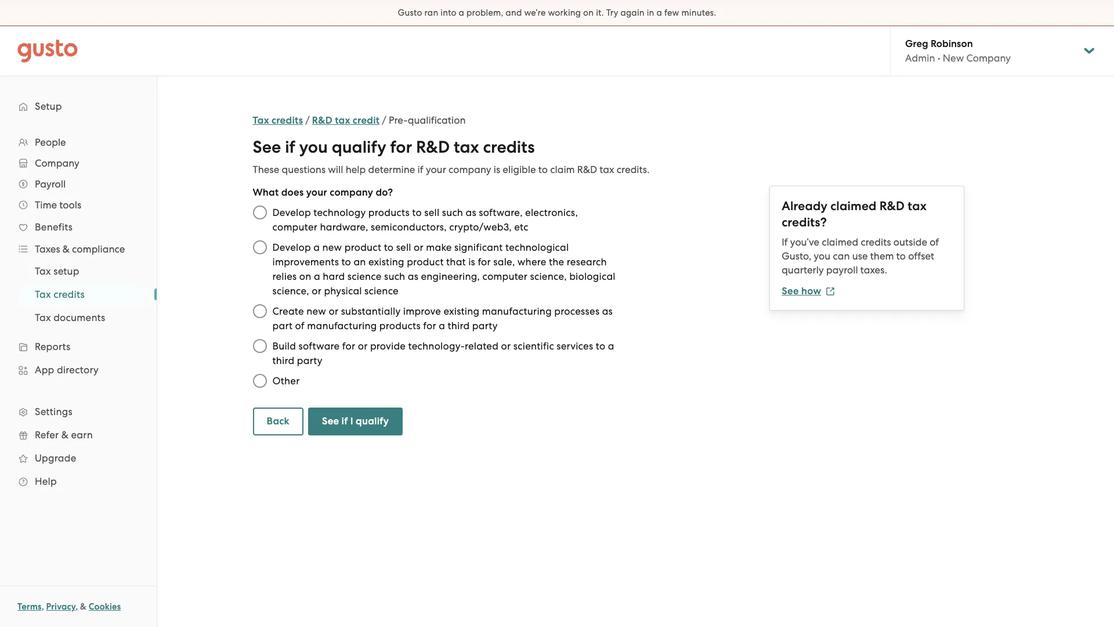 Task type: describe. For each thing, give the bounding box(es) containing it.
or left make
[[414, 242, 424, 253]]

time
[[35, 199, 57, 211]]

1 vertical spatial science
[[365, 285, 399, 297]]

0 vertical spatial on
[[584, 8, 594, 18]]

already claimed r&d tax credits?
[[782, 199, 927, 230]]

develop for develop a new product to sell or make significant technological improvements to an existing product that is for sale, where the research relies on a hard science such as engineering, computer science, biological science, or physical science
[[273, 242, 311, 253]]

sell inside develop technology products to sell such as software, electronics, computer hardware, semiconductors, crypto/web3, etc
[[425, 207, 440, 218]]

problem,
[[467, 8, 504, 18]]

taxes
[[35, 243, 60, 255]]

minutes.
[[682, 8, 717, 18]]

them
[[871, 250, 895, 262]]

earn
[[71, 429, 93, 441]]

payroll
[[35, 178, 66, 190]]

such inside develop a new product to sell or make significant technological improvements to an existing product that is for sale, where the research relies on a hard science such as engineering, computer science, biological science, or physical science
[[384, 271, 406, 282]]

setup link
[[12, 96, 145, 117]]

does
[[281, 186, 304, 199]]

ran
[[425, 8, 439, 18]]

0 vertical spatial product
[[345, 242, 382, 253]]

try
[[607, 8, 619, 18]]

terms link
[[17, 602, 42, 612]]

relies
[[273, 271, 297, 282]]

processes
[[555, 305, 600, 317]]

questions
[[282, 164, 326, 175]]

third inside build software for or provide technology-related or scientific services to a third party
[[273, 355, 295, 366]]

gusto navigation element
[[0, 76, 157, 512]]

tax documents link
[[21, 307, 145, 328]]

if for see if i qualify
[[342, 415, 348, 427]]

do?
[[376, 186, 393, 199]]

list containing tax setup
[[0, 260, 157, 329]]

computer inside develop technology products to sell such as software, electronics, computer hardware, semiconductors, crypto/web3, etc
[[273, 221, 318, 233]]

we're
[[525, 8, 546, 18]]

tax documents
[[35, 312, 105, 323]]

tax for tax credits
[[35, 289, 51, 300]]

etc
[[515, 221, 529, 233]]

quarterly
[[782, 264, 824, 276]]

part
[[273, 320, 293, 332]]

provide
[[370, 340, 406, 352]]

setup
[[54, 265, 79, 277]]

biological
[[570, 271, 616, 282]]

new
[[944, 52, 965, 64]]

credits up the eligible on the left top
[[483, 137, 535, 157]]

party inside build software for or provide technology-related or scientific services to a third party
[[297, 355, 323, 366]]

an
[[354, 256, 366, 268]]

0 horizontal spatial you
[[300, 137, 328, 157]]

terms , privacy , & cookies
[[17, 602, 121, 612]]

to down semiconductors,
[[384, 242, 394, 253]]

Create new or substantially improve existing manufacturing processes as part of manufacturing products for a third party radio
[[247, 298, 273, 324]]

back button
[[253, 408, 304, 436]]

related
[[465, 340, 499, 352]]

pre-
[[389, 114, 408, 126]]

see if i qualify
[[322, 415, 389, 427]]

r&d tax credit link
[[312, 114, 380, 127]]

privacy
[[46, 602, 76, 612]]

to inside develop technology products to sell such as software, electronics, computer hardware, semiconductors, crypto/web3, etc
[[412, 207, 422, 218]]

you inside the if you've claimed credits outside of gusto, you can use them to offset quarterly payroll taxes.
[[814, 250, 831, 262]]

existing inside develop a new product to sell or make significant technological improvements to an existing product that is for sale, where the research relies on a hard science such as engineering, computer science, biological science, or physical science
[[369, 256, 405, 268]]

develop a new product to sell or make significant technological improvements to an existing product that is for sale, where the research relies on a hard science such as engineering, computer science, biological science, or physical science
[[273, 242, 616, 297]]

credits.
[[617, 164, 650, 175]]

for inside create new or substantially improve existing manufacturing processes as part of manufacturing products for a third party
[[424, 320, 437, 332]]

tax credits
[[35, 289, 85, 300]]

Develop a new product to sell or make significant technological improvements to an existing product that is for sale, where the research relies on a hard science such as engineering, computer science, biological science, or physical science radio
[[247, 235, 273, 260]]

1 , from the left
[[42, 602, 44, 612]]

if for see if you qualify for r&d tax credits
[[285, 137, 296, 157]]

software
[[299, 340, 340, 352]]

see if you qualify for r&d tax credits
[[253, 137, 535, 157]]

to inside the if you've claimed credits outside of gusto, you can use them to offset quarterly payroll taxes.
[[897, 250, 906, 262]]

outside
[[894, 236, 928, 248]]

you've
[[791, 236, 820, 248]]

products inside create new or substantially improve existing manufacturing processes as part of manufacturing products for a third party
[[380, 320, 421, 332]]

technology
[[314, 207, 366, 218]]

what
[[253, 186, 279, 199]]

Other radio
[[247, 368, 273, 394]]

tax for tax credits / r&d tax credit / pre-qualification
[[253, 114, 269, 127]]

1 vertical spatial if
[[418, 164, 424, 175]]

Build software for or provide technology-related or scientific services to a third party radio
[[247, 333, 273, 359]]

r&d right claim
[[578, 164, 598, 175]]

credit
[[353, 114, 380, 127]]

& for earn
[[61, 429, 69, 441]]

as inside develop a new product to sell or make significant technological improvements to an existing product that is for sale, where the research relies on a hard science such as engineering, computer science, biological science, or physical science
[[408, 271, 419, 282]]

as inside create new or substantially improve existing manufacturing processes as part of manufacturing products for a third party
[[603, 305, 613, 317]]

other
[[273, 375, 300, 387]]

such inside develop technology products to sell such as software, electronics, computer hardware, semiconductors, crypto/web3, etc
[[442, 207, 463, 218]]

r&d left the credit
[[312, 114, 333, 127]]

1 vertical spatial your
[[306, 186, 327, 199]]

upgrade
[[35, 452, 76, 464]]

qualification
[[408, 114, 466, 126]]

r&d down qualification
[[416, 137, 450, 157]]

third inside create new or substantially improve existing manufacturing processes as part of manufacturing products for a third party
[[448, 320, 470, 332]]

hard
[[323, 271, 345, 282]]

on inside develop a new product to sell or make significant technological improvements to an existing product that is for sale, where the research relies on a hard science such as engineering, computer science, biological science, or physical science
[[300, 271, 312, 282]]

already
[[782, 199, 828, 214]]

payroll button
[[12, 174, 145, 195]]

will
[[328, 164, 343, 175]]

privacy link
[[46, 602, 76, 612]]

compliance
[[72, 243, 125, 255]]

refer
[[35, 429, 59, 441]]

new inside develop a new product to sell or make significant technological improvements to an existing product that is for sale, where the research relies on a hard science such as engineering, computer science, biological science, or physical science
[[323, 242, 342, 253]]

back
[[267, 415, 290, 427]]

sell inside develop a new product to sell or make significant technological improvements to an existing product that is for sale, where the research relies on a hard science such as engineering, computer science, biological science, or physical science
[[396, 242, 412, 253]]

technology-
[[409, 340, 465, 352]]

determine
[[368, 164, 415, 175]]

reports link
[[12, 336, 145, 357]]

taxes & compliance button
[[12, 239, 145, 260]]

working
[[548, 8, 581, 18]]

physical
[[324, 285, 362, 297]]

1 / from the left
[[306, 114, 310, 126]]

greg
[[906, 38, 929, 50]]

a inside build software for or provide technology-related or scientific services to a third party
[[608, 340, 615, 352]]

is inside develop a new product to sell or make significant technological improvements to an existing product that is for sale, where the research relies on a hard science such as engineering, computer science, biological science, or physical science
[[469, 256, 476, 268]]

technological
[[506, 242, 569, 253]]

benefits link
[[12, 217, 145, 238]]

home image
[[17, 39, 78, 62]]

tax up these questions will help determine if your company is eligible to claim r&d tax credits.
[[454, 137, 479, 157]]

tax setup
[[35, 265, 79, 277]]

research
[[567, 256, 607, 268]]

time tools button
[[12, 195, 145, 215]]

people button
[[12, 132, 145, 153]]

time tools
[[35, 199, 81, 211]]

1 vertical spatial science,
[[273, 285, 309, 297]]

build
[[273, 340, 296, 352]]

of inside create new or substantially improve existing manufacturing processes as part of manufacturing products for a third party
[[295, 320, 305, 332]]

1 horizontal spatial product
[[407, 256, 444, 268]]

claim
[[551, 164, 575, 175]]

2 / from the left
[[382, 114, 387, 126]]



Task type: vqa. For each thing, say whether or not it's contained in the screenshot.
team
no



Task type: locate. For each thing, give the bounding box(es) containing it.
or left the provide
[[358, 340, 368, 352]]

to left claim
[[539, 164, 548, 175]]

or left physical
[[312, 285, 322, 297]]

science, down "the"
[[530, 271, 567, 282]]

create
[[273, 305, 304, 317]]

list containing people
[[0, 132, 157, 493]]

science,
[[530, 271, 567, 282], [273, 285, 309, 297]]

/ left r&d tax credit link
[[306, 114, 310, 126]]

0 horizontal spatial party
[[297, 355, 323, 366]]

r&d inside already claimed r&d tax credits?
[[880, 199, 905, 214]]

hardware,
[[320, 221, 369, 233]]

2 vertical spatial &
[[80, 602, 87, 612]]

1 horizontal spatial ,
[[76, 602, 78, 612]]

to left an
[[342, 256, 351, 268]]

of right part
[[295, 320, 305, 332]]

0 vertical spatial manufacturing
[[482, 305, 552, 317]]

scientific
[[514, 340, 555, 352]]

company up 'technology'
[[330, 186, 374, 199]]

tax up these
[[253, 114, 269, 127]]

1 vertical spatial claimed
[[822, 236, 859, 248]]

0 vertical spatial tax credits link
[[253, 114, 303, 127]]

, left privacy
[[42, 602, 44, 612]]

, left cookies
[[76, 602, 78, 612]]

1 horizontal spatial company
[[449, 164, 492, 175]]

2 vertical spatial see
[[322, 415, 339, 427]]

manufacturing up scientific
[[482, 305, 552, 317]]

qualify for you
[[332, 137, 387, 157]]

company inside dropdown button
[[35, 157, 79, 169]]

cookies
[[89, 602, 121, 612]]

products up the provide
[[380, 320, 421, 332]]

if
[[782, 236, 788, 248]]

if left i
[[342, 415, 348, 427]]

1 horizontal spatial science,
[[530, 271, 567, 282]]

0 horizontal spatial as
[[408, 271, 419, 282]]

1 vertical spatial of
[[295, 320, 305, 332]]

to inside build software for or provide technology-related or scientific services to a third party
[[596, 340, 606, 352]]

1 vertical spatial existing
[[444, 305, 480, 317]]

tax inside 'link'
[[35, 312, 51, 323]]

0 horizontal spatial such
[[384, 271, 406, 282]]

computer inside develop a new product to sell or make significant technological improvements to an existing product that is for sale, where the research relies on a hard science such as engineering, computer science, biological science, or physical science
[[483, 271, 528, 282]]

if inside see if i qualify button
[[342, 415, 348, 427]]

1 horizontal spatial your
[[426, 164, 446, 175]]

for down improve
[[424, 320, 437, 332]]

tax down tax credits
[[35, 312, 51, 323]]

1 horizontal spatial such
[[442, 207, 463, 218]]

tax credits link up these
[[253, 114, 303, 127]]

use
[[853, 250, 868, 262]]

1 vertical spatial such
[[384, 271, 406, 282]]

0 horizontal spatial third
[[273, 355, 295, 366]]

company right new
[[967, 52, 1012, 64]]

1 horizontal spatial you
[[814, 250, 831, 262]]

a left 'hard'
[[314, 271, 320, 282]]

1 vertical spatial company
[[330, 186, 374, 199]]

1 vertical spatial party
[[297, 355, 323, 366]]

of
[[930, 236, 940, 248], [295, 320, 305, 332]]

credits up tax documents
[[54, 289, 85, 300]]

0 vertical spatial you
[[300, 137, 328, 157]]

see left i
[[322, 415, 339, 427]]

0 horizontal spatial manufacturing
[[307, 320, 377, 332]]

see if i qualify button
[[308, 408, 403, 436]]

product up an
[[345, 242, 382, 253]]

credits inside the if you've claimed credits outside of gusto, you can use them to offset quarterly payroll taxes.
[[861, 236, 892, 248]]

& for compliance
[[63, 243, 70, 255]]

qualify right i
[[356, 415, 389, 427]]

such up the substantially
[[384, 271, 406, 282]]

0 vertical spatial develop
[[273, 207, 311, 218]]

0 vertical spatial existing
[[369, 256, 405, 268]]

taxes & compliance
[[35, 243, 125, 255]]

0 horizontal spatial of
[[295, 320, 305, 332]]

1 vertical spatial tax credits link
[[21, 284, 145, 305]]

existing right an
[[369, 256, 405, 268]]

2 list from the top
[[0, 260, 157, 329]]

it.
[[596, 8, 604, 18]]

a inside create new or substantially improve existing manufacturing processes as part of manufacturing products for a third party
[[439, 320, 445, 332]]

1 vertical spatial third
[[273, 355, 295, 366]]

1 vertical spatial computer
[[483, 271, 528, 282]]

1 develop from the top
[[273, 207, 311, 218]]

qualify for i
[[356, 415, 389, 427]]

0 vertical spatial claimed
[[831, 199, 877, 214]]

1 horizontal spatial computer
[[483, 271, 528, 282]]

0 vertical spatial see
[[253, 137, 281, 157]]

a right the into
[[459, 8, 465, 18]]

& inside the taxes & compliance dropdown button
[[63, 243, 70, 255]]

sell up semiconductors,
[[425, 207, 440, 218]]

terms
[[17, 602, 42, 612]]

a right services
[[608, 340, 615, 352]]

0 horizontal spatial product
[[345, 242, 382, 253]]

tax for tax documents
[[35, 312, 51, 323]]

develop technology products to sell such as software, electronics, computer hardware, semiconductors, crypto/web3, etc
[[273, 207, 578, 233]]

for inside build software for or provide technology-related or scientific services to a third party
[[343, 340, 356, 352]]

new inside create new or substantially improve existing manufacturing processes as part of manufacturing products for a third party
[[307, 305, 326, 317]]

0 vertical spatial company
[[449, 164, 492, 175]]

third down build
[[273, 355, 295, 366]]

see left how in the right top of the page
[[782, 285, 799, 297]]

2 , from the left
[[76, 602, 78, 612]]

0 vertical spatial your
[[426, 164, 446, 175]]

tax down taxes
[[35, 265, 51, 277]]

that
[[447, 256, 466, 268]]

tax left credits.
[[600, 164, 615, 175]]

science down an
[[348, 271, 382, 282]]

claimed inside already claimed r&d tax credits?
[[831, 199, 877, 214]]

2 vertical spatial if
[[342, 415, 348, 427]]

for
[[391, 137, 412, 157], [478, 256, 491, 268], [424, 320, 437, 332], [343, 340, 356, 352]]

greg robinson admin • new company
[[906, 38, 1012, 64]]

app directory
[[35, 364, 99, 376]]

to down the outside
[[897, 250, 906, 262]]

0 horizontal spatial science,
[[273, 285, 309, 297]]

develop up improvements
[[273, 242, 311, 253]]

list
[[0, 132, 157, 493], [0, 260, 157, 329]]

0 vertical spatial third
[[448, 320, 470, 332]]

science
[[348, 271, 382, 282], [365, 285, 399, 297]]

tax inside already claimed r&d tax credits?
[[908, 199, 927, 214]]

company left the eligible on the left top
[[449, 164, 492, 175]]

such
[[442, 207, 463, 218], [384, 271, 406, 282]]

see for see if i qualify
[[322, 415, 339, 427]]

on down improvements
[[300, 271, 312, 282]]

0 vertical spatial such
[[442, 207, 463, 218]]

and
[[506, 8, 522, 18]]

& inside refer & earn link
[[61, 429, 69, 441]]

people
[[35, 136, 66, 148]]

qualify up help
[[332, 137, 387, 157]]

if you've claimed credits outside of gusto, you can use them to offset quarterly payroll taxes.
[[782, 236, 940, 276]]

develop down does
[[273, 207, 311, 218]]

0 horizontal spatial on
[[300, 271, 312, 282]]

2 develop from the top
[[273, 242, 311, 253]]

qualify
[[332, 137, 387, 157], [356, 415, 389, 427]]

credits inside "gusto navigation" element
[[54, 289, 85, 300]]

to up semiconductors,
[[412, 207, 422, 218]]

see for see if you qualify for r&d tax credits
[[253, 137, 281, 157]]

as right processes
[[603, 305, 613, 317]]

help
[[346, 164, 366, 175]]

manufacturing up software on the bottom
[[307, 320, 377, 332]]

0 vertical spatial products
[[369, 207, 410, 218]]

or inside create new or substantially improve existing manufacturing processes as part of manufacturing products for a third party
[[329, 305, 339, 317]]

upgrade link
[[12, 448, 145, 469]]

services
[[557, 340, 594, 352]]

2 horizontal spatial if
[[418, 164, 424, 175]]

see inside button
[[322, 415, 339, 427]]

you up questions
[[300, 137, 328, 157]]

refer & earn link
[[12, 424, 145, 445]]

improvements
[[273, 256, 339, 268]]

0 vertical spatial qualify
[[332, 137, 387, 157]]

1 vertical spatial products
[[380, 320, 421, 332]]

1 horizontal spatial is
[[494, 164, 501, 175]]

claimed right already
[[831, 199, 877, 214]]

0 horizontal spatial is
[[469, 256, 476, 268]]

credits up questions
[[272, 114, 303, 127]]

1 horizontal spatial manufacturing
[[482, 305, 552, 317]]

& left earn on the left bottom of page
[[61, 429, 69, 441]]

such up crypto/web3, at top left
[[442, 207, 463, 218]]

develop inside develop a new product to sell or make significant technological improvements to an existing product that is for sale, where the research relies on a hard science such as engineering, computer science, biological science, or physical science
[[273, 242, 311, 253]]

0 horizontal spatial company
[[35, 157, 79, 169]]

1 horizontal spatial company
[[967, 52, 1012, 64]]

directory
[[57, 364, 99, 376]]

1 vertical spatial new
[[307, 305, 326, 317]]

sell down semiconductors,
[[396, 242, 412, 253]]

party
[[473, 320, 498, 332], [297, 355, 323, 366]]

0 horizontal spatial if
[[285, 137, 296, 157]]

again
[[621, 8, 645, 18]]

help
[[35, 476, 57, 487]]

1 list from the top
[[0, 132, 157, 493]]

1 horizontal spatial as
[[466, 207, 477, 218]]

payroll
[[827, 264, 859, 276]]

into
[[441, 8, 457, 18]]

0 vertical spatial &
[[63, 243, 70, 255]]

a up 'technology-'
[[439, 320, 445, 332]]

1 vertical spatial qualify
[[356, 415, 389, 427]]

0 vertical spatial new
[[323, 242, 342, 253]]

build software for or provide technology-related or scientific services to a third party
[[273, 340, 615, 366]]

for down significant
[[478, 256, 491, 268]]

Develop technology products to sell such as software, electronics, computer hardware, semiconductors, crypto/web3, etc radio
[[247, 200, 273, 225]]

1 horizontal spatial sell
[[425, 207, 440, 218]]

for inside develop a new product to sell or make significant technological improvements to an existing product that is for sale, where the research relies on a hard science such as engineering, computer science, biological science, or physical science
[[478, 256, 491, 268]]

as up crypto/web3, at top left
[[466, 207, 477, 218]]

improve
[[403, 305, 441, 317]]

computer down sale,
[[483, 271, 528, 282]]

create new or substantially improve existing manufacturing processes as part of manufacturing products for a third party
[[273, 305, 613, 332]]

third
[[448, 320, 470, 332], [273, 355, 295, 366]]

2 horizontal spatial see
[[782, 285, 799, 297]]

see for see how
[[782, 285, 799, 297]]

1 vertical spatial as
[[408, 271, 419, 282]]

existing
[[369, 256, 405, 268], [444, 305, 480, 317]]

0 vertical spatial company
[[967, 52, 1012, 64]]

1 vertical spatial &
[[61, 429, 69, 441]]

1 horizontal spatial tax credits link
[[253, 114, 303, 127]]

app
[[35, 364, 54, 376]]

semiconductors,
[[371, 221, 447, 233]]

0 horizontal spatial see
[[253, 137, 281, 157]]

gusto ran into a problem, and we're working on it. try again in a few minutes.
[[398, 8, 717, 18]]

if right "determine"
[[418, 164, 424, 175]]

app directory link
[[12, 359, 145, 380]]

eligible
[[503, 164, 536, 175]]

new down 'hardware,'
[[323, 242, 342, 253]]

in
[[647, 8, 655, 18]]

product down make
[[407, 256, 444, 268]]

1 vertical spatial product
[[407, 256, 444, 268]]

is right that
[[469, 256, 476, 268]]

refer & earn
[[35, 429, 93, 441]]

1 horizontal spatial third
[[448, 320, 470, 332]]

& right taxes
[[63, 243, 70, 255]]

see
[[253, 137, 281, 157], [782, 285, 799, 297], [322, 415, 339, 427]]

how
[[802, 285, 822, 297]]

products inside develop technology products to sell such as software, electronics, computer hardware, semiconductors, crypto/web3, etc
[[369, 207, 410, 218]]

a up improvements
[[314, 242, 320, 253]]

a right in
[[657, 8, 663, 18]]

if up questions
[[285, 137, 296, 157]]

tax left the credit
[[335, 114, 351, 127]]

tax credits / r&d tax credit / pre-qualification
[[253, 114, 466, 127]]

see up these
[[253, 137, 281, 157]]

products down do?
[[369, 207, 410, 218]]

company down people on the top of the page
[[35, 157, 79, 169]]

for right software on the bottom
[[343, 340, 356, 352]]

/ left pre-
[[382, 114, 387, 126]]

as
[[466, 207, 477, 218], [408, 271, 419, 282], [603, 305, 613, 317]]

2 horizontal spatial as
[[603, 305, 613, 317]]

0 vertical spatial sell
[[425, 207, 440, 218]]

claimed inside the if you've claimed credits outside of gusto, you can use them to offset quarterly payroll taxes.
[[822, 236, 859, 248]]

party up related
[[473, 320, 498, 332]]

your right "determine"
[[426, 164, 446, 175]]

0 vertical spatial computer
[[273, 221, 318, 233]]

party down software on the bottom
[[297, 355, 323, 366]]

r&d up the outside
[[880, 199, 905, 214]]

0 vertical spatial as
[[466, 207, 477, 218]]

documents
[[54, 312, 105, 323]]

where
[[518, 256, 547, 268]]

1 vertical spatial sell
[[396, 242, 412, 253]]

claimed up the can
[[822, 236, 859, 248]]

develop
[[273, 207, 311, 218], [273, 242, 311, 253]]

admin
[[906, 52, 936, 64]]

0 vertical spatial if
[[285, 137, 296, 157]]

or right related
[[501, 340, 511, 352]]

of inside the if you've claimed credits outside of gusto, you can use them to offset quarterly payroll taxes.
[[930, 236, 940, 248]]

party inside create new or substantially improve existing manufacturing processes as part of manufacturing products for a third party
[[473, 320, 498, 332]]

existing down engineering, at the top
[[444, 305, 480, 317]]

new right create
[[307, 305, 326, 317]]

1 vertical spatial on
[[300, 271, 312, 282]]

your right does
[[306, 186, 327, 199]]

third up 'technology-'
[[448, 320, 470, 332]]

is left the eligible on the left top
[[494, 164, 501, 175]]

a
[[459, 8, 465, 18], [657, 8, 663, 18], [314, 242, 320, 253], [314, 271, 320, 282], [439, 320, 445, 332], [608, 340, 615, 352]]

gusto,
[[782, 250, 812, 262]]

1 horizontal spatial if
[[342, 415, 348, 427]]

benefits
[[35, 221, 73, 233]]

science up the substantially
[[365, 285, 399, 297]]

1 horizontal spatial party
[[473, 320, 498, 332]]

company inside greg robinson admin • new company
[[967, 52, 1012, 64]]

computer down does
[[273, 221, 318, 233]]

develop for develop technology products to sell such as software, electronics, computer hardware, semiconductors, crypto/web3, etc
[[273, 207, 311, 218]]

tax for tax setup
[[35, 265, 51, 277]]

1 horizontal spatial of
[[930, 236, 940, 248]]

1 horizontal spatial /
[[382, 114, 387, 126]]

tax down tax setup
[[35, 289, 51, 300]]

existing inside create new or substantially improve existing manufacturing processes as part of manufacturing products for a third party
[[444, 305, 480, 317]]

for up "determine"
[[391, 137, 412, 157]]

0 vertical spatial of
[[930, 236, 940, 248]]

tax credits link up tax documents 'link'
[[21, 284, 145, 305]]

credits up the them
[[861, 236, 892, 248]]

as inside develop technology products to sell such as software, electronics, computer hardware, semiconductors, crypto/web3, etc
[[466, 207, 477, 218]]

or down physical
[[329, 305, 339, 317]]

substantially
[[341, 305, 401, 317]]

develop inside develop technology products to sell such as software, electronics, computer hardware, semiconductors, crypto/web3, etc
[[273, 207, 311, 218]]

of up offset
[[930, 236, 940, 248]]

/
[[306, 114, 310, 126], [382, 114, 387, 126]]

these
[[253, 164, 280, 175]]

qualify inside button
[[356, 415, 389, 427]]

products
[[369, 207, 410, 218], [380, 320, 421, 332]]

2 vertical spatial as
[[603, 305, 613, 317]]

if
[[285, 137, 296, 157], [418, 164, 424, 175], [342, 415, 348, 427]]

offset
[[909, 250, 935, 262]]

1 vertical spatial see
[[782, 285, 799, 297]]

1 vertical spatial manufacturing
[[307, 320, 377, 332]]

0 horizontal spatial sell
[[396, 242, 412, 253]]

0 horizontal spatial computer
[[273, 221, 318, 233]]

can
[[834, 250, 850, 262]]

0 horizontal spatial /
[[306, 114, 310, 126]]

settings link
[[12, 401, 145, 422]]

these questions will help determine if your company is eligible to claim r&d tax credits.
[[253, 164, 650, 175]]

0 horizontal spatial ,
[[42, 602, 44, 612]]

company button
[[12, 153, 145, 174]]

0 horizontal spatial your
[[306, 186, 327, 199]]

engineering,
[[421, 271, 480, 282]]

0 vertical spatial science,
[[530, 271, 567, 282]]

setup
[[35, 100, 62, 112]]

you left the can
[[814, 250, 831, 262]]

tax up the outside
[[908, 199, 927, 214]]

0 vertical spatial is
[[494, 164, 501, 175]]

as up improve
[[408, 271, 419, 282]]

0 vertical spatial party
[[473, 320, 498, 332]]

sale,
[[494, 256, 515, 268]]

on left it.
[[584, 8, 594, 18]]

to right services
[[596, 340, 606, 352]]

1 vertical spatial develop
[[273, 242, 311, 253]]

science, down 'relies'
[[273, 285, 309, 297]]

1 horizontal spatial see
[[322, 415, 339, 427]]

0 horizontal spatial tax credits link
[[21, 284, 145, 305]]

1 vertical spatial you
[[814, 250, 831, 262]]

& left 'cookies' button
[[80, 602, 87, 612]]

0 horizontal spatial company
[[330, 186, 374, 199]]

0 vertical spatial science
[[348, 271, 382, 282]]

1 horizontal spatial existing
[[444, 305, 480, 317]]



